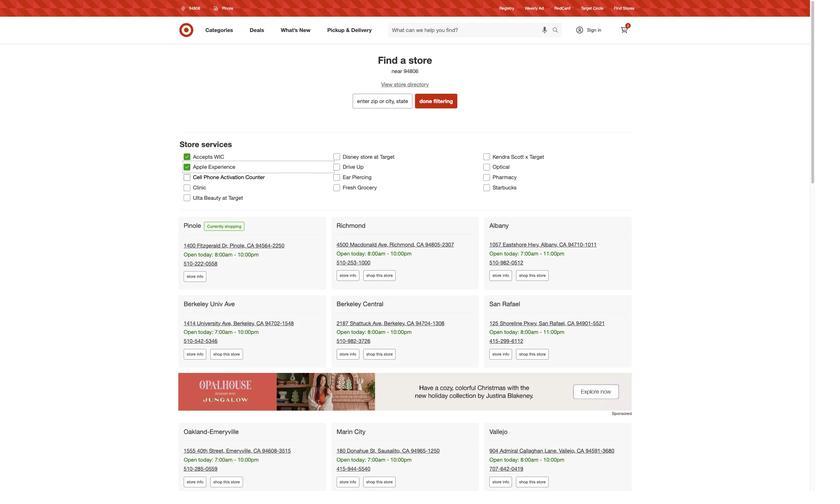 Task type: locate. For each thing, give the bounding box(es) containing it.
0 horizontal spatial 415-
[[337, 466, 348, 472]]

510- for berkeley central
[[337, 338, 348, 344]]

weekly
[[525, 6, 538, 11]]

open down 1400
[[184, 251, 197, 258]]

1400 fitzgerald dr, pinole, ca 94564-2250 link
[[184, 242, 285, 249]]

0 horizontal spatial find
[[378, 54, 398, 66]]

510- down 1400
[[184, 260, 195, 267]]

pinole up categories 'link'
[[222, 6, 233, 11]]

target for kendra scott x target
[[530, 153, 545, 160]]

10:00pm down the "1414 university ave, berkeley, ca 94702-1548" link
[[238, 329, 259, 336]]

7:00am for oakland-emeryville
[[215, 457, 233, 463]]

advertisement region
[[179, 373, 632, 411]]

ca inside 1414 university ave, berkeley, ca 94702-1548 open today: 7:00am - 10:00pm 510-542-5346
[[257, 320, 264, 327]]

0 horizontal spatial berkeley
[[184, 300, 209, 308]]

store info down the 285-
[[187, 480, 204, 485]]

ave, inside 4500 macdonald ave, richmond, ca 94805-2307 open today: 8:00am - 10:00pm 510-253-1000
[[379, 241, 388, 248]]

store info link for berkeley central
[[337, 349, 360, 360]]

berkeley, inside 2187 shattuck ave, berkeley, ca 94704-1308 open today: 8:00am - 10:00pm 510-982-3726
[[384, 320, 406, 327]]

- inside 2187 shattuck ave, berkeley, ca 94704-1308 open today: 8:00am - 10:00pm 510-982-3726
[[387, 329, 389, 336]]

94710-
[[569, 241, 586, 248]]

510-
[[337, 259, 348, 266], [490, 259, 501, 266], [184, 260, 195, 267], [184, 338, 195, 344], [337, 338, 348, 344], [184, 466, 195, 472]]

open inside 1400 fitzgerald dr, pinole, ca 94564-2250 open today: 8:00am - 10:00pm 510-222-0558
[[184, 251, 197, 258]]

3515
[[279, 448, 291, 454]]

415-
[[490, 338, 501, 344], [337, 466, 348, 472]]

info down 253-
[[350, 273, 357, 278]]

open inside "1555 40th street, emeryville, ca 94608-3515 open today: 7:00am - 10:00pm 510-285-0559"
[[184, 457, 197, 463]]

enter zip or city, state button
[[353, 94, 413, 108]]

982- down eastshore
[[501, 259, 512, 266]]

shop this store button down 5346
[[211, 349, 243, 360]]

1 vertical spatial at
[[223, 195, 227, 201]]

2307
[[443, 241, 455, 248]]

0512
[[512, 259, 524, 266]]

1 horizontal spatial pinole
[[222, 6, 233, 11]]

2 11:00pm from the top
[[544, 329, 565, 336]]

open for albany
[[490, 250, 503, 257]]

today: inside 2187 shattuck ave, berkeley, ca 94704-1308 open today: 8:00am - 10:00pm 510-982-3726
[[352, 329, 367, 336]]

san right pkwy,
[[539, 320, 549, 327]]

1555
[[184, 448, 196, 454]]

8:00am down "dr,"
[[215, 251, 233, 258]]

shop this store button for san rafael
[[517, 349, 549, 360]]

shop for berkeley univ ave
[[214, 352, 223, 357]]

10:00pm inside 4500 macdonald ave, richmond, ca 94805-2307 open today: 8:00am - 10:00pm 510-253-1000
[[391, 250, 412, 257]]

today: inside 4500 macdonald ave, richmond, ca 94805-2307 open today: 8:00am - 10:00pm 510-253-1000
[[352, 250, 367, 257]]

ave, inside 1414 university ave, berkeley, ca 94702-1548 open today: 7:00am - 10:00pm 510-542-5346
[[222, 320, 232, 327]]

info for oakland-emeryville
[[197, 480, 204, 485]]

lane,
[[545, 448, 558, 454]]

8:00am inside 125 shoreline pkwy, san rafael, ca 94901-5521 open today: 8:00am - 11:00pm 415-299-6112
[[521, 329, 539, 336]]

10:00pm down emeryville,
[[238, 457, 259, 463]]

open inside 4500 macdonald ave, richmond, ca 94805-2307 open today: 8:00am - 10:00pm 510-253-1000
[[337, 250, 350, 257]]

ca for albany
[[560, 241, 567, 248]]

oakland-
[[184, 428, 210, 436]]

415-299-6112 link
[[490, 338, 524, 344]]

shop down 5540
[[367, 480, 376, 485]]

415- down 180
[[337, 466, 348, 472]]

shop this store button for berkeley univ ave
[[211, 349, 243, 360]]

shop this store down 5540
[[367, 480, 393, 485]]

ulta
[[193, 195, 203, 201]]

510- for berkeley univ ave
[[184, 338, 195, 344]]

shop for berkeley central
[[367, 352, 376, 357]]

store inside group
[[361, 153, 373, 160]]

shop this store for richmond
[[367, 273, 393, 278]]

find for stores
[[615, 6, 622, 11]]

Fresh Grocery checkbox
[[334, 184, 340, 191]]

find stores link
[[615, 5, 635, 11]]

10:00pm for berkeley central
[[391, 329, 412, 336]]

510- inside 4500 macdonald ave, richmond, ca 94805-2307 open today: 8:00am - 10:00pm 510-253-1000
[[337, 259, 348, 266]]

store info down 222-
[[187, 274, 204, 279]]

store info for berkeley univ ave
[[187, 352, 204, 357]]

shop this store button for albany
[[517, 270, 549, 281]]

today: inside 1400 fitzgerald dr, pinole, ca 94564-2250 open today: 8:00am - 10:00pm 510-222-0558
[[199, 251, 213, 258]]

11:00pm down albany,
[[544, 250, 565, 257]]

vallejo,
[[560, 448, 576, 454]]

1 horizontal spatial 982-
[[501, 259, 512, 266]]

albany
[[490, 222, 509, 229]]

ca right vallejo,
[[577, 448, 585, 454]]

open inside the 180 donahue st, sausalito, ca 94965-1250 open today: 7:00am - 10:00pm 415-944-5540
[[337, 457, 350, 463]]

store info down 542-
[[187, 352, 204, 357]]

store info link for pinole
[[184, 271, 207, 282]]

Starbucks checkbox
[[484, 184, 490, 191]]

0 vertical spatial 94806
[[189, 6, 200, 11]]

store down 542-
[[187, 352, 196, 357]]

6112
[[512, 338, 524, 344]]

510- for albany
[[490, 259, 501, 266]]

store down 253-
[[340, 273, 349, 278]]

ave, right university
[[222, 320, 232, 327]]

0 vertical spatial 415-
[[490, 338, 501, 344]]

10:00pm for pinole
[[238, 251, 259, 258]]

8:00am for berkeley central
[[368, 329, 386, 336]]

982- for berkeley central
[[348, 338, 359, 344]]

shop this store for berkeley central
[[367, 352, 393, 357]]

Ear Piercing checkbox
[[334, 174, 340, 181]]

8:00am
[[368, 250, 386, 257], [215, 251, 233, 258], [368, 329, 386, 336], [521, 329, 539, 336], [521, 457, 539, 463]]

7:00am inside the 180 donahue st, sausalito, ca 94965-1250 open today: 7:00am - 10:00pm 415-944-5540
[[368, 457, 386, 463]]

this for berkeley univ ave
[[224, 352, 230, 357]]

1 horizontal spatial berkeley,
[[384, 320, 406, 327]]

1250
[[428, 448, 440, 454]]

ca for richmond
[[417, 241, 424, 248]]

10:00pm inside 1400 fitzgerald dr, pinole, ca 94564-2250 open today: 8:00am - 10:00pm 510-222-0558
[[238, 251, 259, 258]]

94591-
[[586, 448, 603, 454]]

shop for oakland-emeryville
[[214, 480, 223, 485]]

berkeley, left '94704-'
[[384, 320, 406, 327]]

store info link for oakland-emeryville
[[184, 477, 207, 488]]

berkeley for berkeley univ ave
[[184, 300, 209, 308]]

510- down the 1057
[[490, 259, 501, 266]]

415- down 125
[[490, 338, 501, 344]]

10:00pm inside "1555 40th street, emeryville, ca 94608-3515 open today: 7:00am - 10:00pm 510-285-0559"
[[238, 457, 259, 463]]

shop down 6112
[[520, 352, 529, 357]]

target
[[582, 6, 593, 11], [380, 153, 395, 160], [530, 153, 545, 160], [229, 195, 243, 201]]

7:00am inside the 1057 eastshore hwy, albany, ca 94710-1011 open today: 7:00am - 11:00pm 510-982-0512
[[521, 250, 539, 257]]

store info link for richmond
[[337, 270, 360, 281]]

11:00pm inside the 1057 eastshore hwy, albany, ca 94710-1011 open today: 7:00am - 11:00pm 510-982-0512
[[544, 250, 565, 257]]

store down '510-982-0512' link
[[493, 273, 502, 278]]

shop this store button down 6112
[[517, 349, 549, 360]]

store info link down 510-982-3726 link
[[337, 349, 360, 360]]

0 vertical spatial pinole
[[222, 6, 233, 11]]

shop this store button for berkeley central
[[364, 349, 396, 360]]

store info link down 222-
[[184, 271, 207, 282]]

info down 222-
[[197, 274, 204, 279]]

1 horizontal spatial san
[[539, 320, 549, 327]]

7:00am up 5346
[[215, 329, 233, 336]]

what's new link
[[275, 23, 319, 37]]

shop this store
[[367, 273, 393, 278], [520, 273, 546, 278], [214, 352, 240, 357], [367, 352, 393, 357], [520, 352, 546, 357], [214, 480, 240, 485], [367, 480, 393, 485], [520, 480, 546, 485]]

1 vertical spatial 94806
[[404, 68, 419, 74]]

8:00am inside 1400 fitzgerald dr, pinole, ca 94564-2250 open today: 8:00am - 10:00pm 510-222-0558
[[215, 251, 233, 258]]

today: down macdonald
[[352, 250, 367, 257]]

today: down admiral
[[505, 457, 520, 463]]

info down 510-982-3726 link
[[350, 352, 357, 357]]

in
[[598, 27, 602, 33]]

experience
[[209, 164, 236, 170]]

today: inside "1555 40th street, emeryville, ca 94608-3515 open today: 7:00am - 10:00pm 510-285-0559"
[[199, 457, 213, 463]]

shop this store down 0559
[[214, 480, 240, 485]]

2
[[628, 24, 630, 28]]

2187 shattuck ave, berkeley, ca 94704-1308 link
[[337, 320, 445, 327]]

shop this store for vallejo
[[520, 480, 546, 485]]

emeryville,
[[226, 448, 252, 454]]

7:00am inside "1555 40th street, emeryville, ca 94608-3515 open today: 7:00am - 10:00pm 510-285-0559"
[[215, 457, 233, 463]]

this for richmond
[[377, 273, 383, 278]]

open inside 125 shoreline pkwy, san rafael, ca 94901-5521 open today: 8:00am - 11:00pm 415-299-6112
[[490, 329, 503, 336]]

this down 904 admiral callaghan lane, vallejo, ca 94591-3680 open today: 8:00am - 10:00pm 707-642-0419
[[530, 480, 536, 485]]

ca left 94965-
[[403, 448, 410, 454]]

Accepts WIC checkbox
[[184, 154, 191, 160]]

ave, for berkeley central
[[373, 320, 383, 327]]

- inside 4500 macdonald ave, richmond, ca 94805-2307 open today: 8:00am - 10:00pm 510-253-1000
[[387, 250, 389, 257]]

sausalito,
[[378, 448, 401, 454]]

1 vertical spatial 415-
[[337, 466, 348, 472]]

shop this store down 6112
[[520, 352, 546, 357]]

Cell Phone Activation Counter checkbox
[[184, 174, 191, 181]]

near
[[392, 68, 403, 74]]

open down 4500
[[337, 250, 350, 257]]

store down "1555 40th street, emeryville, ca 94608-3515 open today: 7:00am - 10:00pm 510-285-0559"
[[231, 480, 240, 485]]

1 vertical spatial find
[[378, 54, 398, 66]]

berkeley up 1414
[[184, 300, 209, 308]]

982- down shattuck
[[348, 338, 359, 344]]

0419
[[512, 466, 524, 472]]

store info link down 253-
[[337, 270, 360, 281]]

today: inside 1414 university ave, berkeley, ca 94702-1548 open today: 7:00am - 10:00pm 510-542-5346
[[199, 329, 213, 336]]

enter
[[357, 98, 370, 104]]

shop down "1000"
[[367, 273, 376, 278]]

- inside the 180 donahue st, sausalito, ca 94965-1250 open today: 7:00am - 10:00pm 415-944-5540
[[387, 457, 389, 463]]

shop this store for albany
[[520, 273, 546, 278]]

find up near
[[378, 54, 398, 66]]

Ulta Beauty at Target checkbox
[[184, 195, 191, 201]]

berkeley up "2187"
[[337, 300, 362, 308]]

982- inside 2187 shattuck ave, berkeley, ca 94704-1308 open today: 8:00am - 10:00pm 510-982-3726
[[348, 338, 359, 344]]

this for marin city
[[377, 480, 383, 485]]

store info link
[[337, 270, 360, 281], [490, 270, 513, 281], [184, 271, 207, 282], [184, 349, 207, 360], [337, 349, 360, 360], [490, 349, 513, 360], [184, 477, 207, 488], [337, 477, 360, 488], [490, 477, 513, 488]]

find inside the find a store near 94806
[[378, 54, 398, 66]]

0 vertical spatial at
[[374, 153, 379, 160]]

ca inside the 1057 eastshore hwy, albany, ca 94710-1011 open today: 7:00am - 11:00pm 510-982-0512
[[560, 241, 567, 248]]

510- for richmond
[[337, 259, 348, 266]]

94806 left pinole dropdown button
[[189, 6, 200, 11]]

1 vertical spatial san
[[539, 320, 549, 327]]

shop this store for oakland-emeryville
[[214, 480, 240, 485]]

redcard
[[555, 6, 571, 11]]

berkeley, for berkeley central
[[384, 320, 406, 327]]

ca left 94702-
[[257, 320, 264, 327]]

4500
[[337, 241, 349, 248]]

94806 inside dropdown button
[[189, 6, 200, 11]]

info for san rafael
[[503, 352, 510, 357]]

search button
[[550, 23, 566, 39]]

0 vertical spatial find
[[615, 6, 622, 11]]

san rafael link
[[490, 300, 522, 308]]

299-
[[501, 338, 512, 344]]

info down 642-
[[503, 480, 510, 485]]

shop down '0512'
[[520, 273, 529, 278]]

ca inside the 180 donahue st, sausalito, ca 94965-1250 open today: 7:00am - 10:00pm 415-944-5540
[[403, 448, 410, 454]]

info down the 285-
[[197, 480, 204, 485]]

10:00pm down richmond,
[[391, 250, 412, 257]]

today: down shattuck
[[352, 329, 367, 336]]

kendra
[[493, 153, 510, 160]]

0 horizontal spatial pinole
[[184, 222, 201, 229]]

wic
[[214, 153, 224, 160]]

1 horizontal spatial at
[[374, 153, 379, 160]]

shop down the 0419
[[520, 480, 529, 485]]

store info link down 299-
[[490, 349, 513, 360]]

- inside "1555 40th street, emeryville, ca 94608-3515 open today: 7:00am - 10:00pm 510-285-0559"
[[234, 457, 236, 463]]

10:00pm inside the 180 donahue st, sausalito, ca 94965-1250 open today: 7:00am - 10:00pm 415-944-5540
[[391, 457, 412, 463]]

- inside 1414 university ave, berkeley, ca 94702-1548 open today: 7:00am - 10:00pm 510-542-5346
[[234, 329, 236, 336]]

berkeley, down ave
[[234, 320, 255, 327]]

this down the 1057 eastshore hwy, albany, ca 94710-1011 open today: 7:00am - 11:00pm 510-982-0512
[[530, 273, 536, 278]]

berkeley,
[[234, 320, 255, 327], [384, 320, 406, 327]]

store down 222-
[[187, 274, 196, 279]]

0 vertical spatial 982-
[[501, 259, 512, 266]]

this down 125 shoreline pkwy, san rafael, ca 94901-5521 open today: 8:00am - 11:00pm 415-299-6112
[[530, 352, 536, 357]]

2250
[[273, 242, 285, 249]]

642-
[[501, 466, 512, 472]]

today: for berkeley univ ave
[[199, 329, 213, 336]]

at right beauty
[[223, 195, 227, 201]]

10:00pm down 2187 shattuck ave, berkeley, ca 94704-1308 link
[[391, 329, 412, 336]]

store down the 285-
[[187, 480, 196, 485]]

new
[[300, 27, 311, 33]]

store up up
[[361, 153, 373, 160]]

berkeley, inside 1414 university ave, berkeley, ca 94702-1548 open today: 7:00am - 10:00pm 510-542-5346
[[234, 320, 255, 327]]

- for berkeley central
[[387, 329, 389, 336]]

find for a
[[378, 54, 398, 66]]

1 vertical spatial 11:00pm
[[544, 329, 565, 336]]

open inside 1414 university ave, berkeley, ca 94702-1548 open today: 7:00am - 10:00pm 510-542-5346
[[184, 329, 197, 336]]

0 horizontal spatial 94806
[[189, 6, 200, 11]]

5540
[[359, 466, 371, 472]]

8:00am inside 2187 shattuck ave, berkeley, ca 94704-1308 open today: 8:00am - 10:00pm 510-982-3726
[[368, 329, 386, 336]]

info for albany
[[503, 273, 510, 278]]

today: down shoreline
[[505, 329, 520, 336]]

store info down 642-
[[493, 480, 510, 485]]

8:00am inside 4500 macdonald ave, richmond, ca 94805-2307 open today: 8:00am - 10:00pm 510-253-1000
[[368, 250, 386, 257]]

94608-
[[262, 448, 279, 454]]

ca left '94704-'
[[407, 320, 415, 327]]

Disney store at Target checkbox
[[334, 154, 340, 160]]

Apple Experience checkbox
[[184, 164, 191, 170]]

510- inside 1400 fitzgerald dr, pinole, ca 94564-2250 open today: 8:00am - 10:00pm 510-222-0558
[[184, 260, 195, 267]]

1414
[[184, 320, 196, 327]]

1 berkeley, from the left
[[234, 320, 255, 327]]

deals
[[250, 27, 264, 33]]

- down the "1414 university ave, berkeley, ca 94702-1548" link
[[234, 329, 236, 336]]

510- inside the 1057 eastshore hwy, albany, ca 94710-1011 open today: 7:00am - 11:00pm 510-982-0512
[[490, 259, 501, 266]]

1057 eastshore hwy, albany, ca 94710-1011 link
[[490, 241, 597, 248]]

- down "callaghan"
[[540, 457, 542, 463]]

richmond link
[[337, 222, 367, 229]]

1057
[[490, 241, 502, 248]]

1 horizontal spatial berkeley
[[337, 300, 362, 308]]

1414 university ave, berkeley, ca 94702-1548 open today: 7:00am - 10:00pm 510-542-5346
[[184, 320, 294, 344]]

510- inside 2187 shattuck ave, berkeley, ca 94704-1308 open today: 8:00am - 10:00pm 510-982-3726
[[337, 338, 348, 344]]

done
[[420, 98, 433, 104]]

510- for pinole
[[184, 260, 195, 267]]

currently
[[207, 224, 224, 229]]

this for oakland-emeryville
[[224, 480, 230, 485]]

1 11:00pm from the top
[[544, 250, 565, 257]]

beauty
[[204, 195, 221, 201]]

cell phone activation counter
[[193, 174, 265, 181]]

today: down 40th
[[199, 457, 213, 463]]

982- inside the 1057 eastshore hwy, albany, ca 94710-1011 open today: 7:00am - 11:00pm 510-982-0512
[[501, 259, 512, 266]]

filtering
[[434, 98, 453, 104]]

store services group
[[184, 152, 634, 203]]

open inside 2187 shattuck ave, berkeley, ca 94704-1308 open today: 8:00am - 10:00pm 510-982-3726
[[337, 329, 350, 336]]

store info for pinole
[[187, 274, 204, 279]]

510- for oakland-emeryville
[[184, 466, 195, 472]]

7:00am inside 1414 university ave, berkeley, ca 94702-1548 open today: 7:00am - 10:00pm 510-542-5346
[[215, 329, 233, 336]]

sponsored
[[613, 411, 632, 416]]

today: for richmond
[[352, 250, 367, 257]]

4500 macdonald ave, richmond, ca 94805-2307 link
[[337, 241, 455, 248]]

shop this store button down the 0419
[[517, 477, 549, 488]]

982-
[[501, 259, 512, 266], [348, 338, 359, 344]]

store info down 253-
[[340, 273, 357, 278]]

- down 1555 40th street, emeryville, ca 94608-3515 link
[[234, 457, 236, 463]]

open down 125
[[490, 329, 503, 336]]

0 horizontal spatial 982-
[[348, 338, 359, 344]]

1 horizontal spatial 415-
[[490, 338, 501, 344]]

- inside 1400 fitzgerald dr, pinole, ca 94564-2250 open today: 8:00am - 10:00pm 510-222-0558
[[234, 251, 236, 258]]

1400
[[184, 242, 196, 249]]

today: inside the 1057 eastshore hwy, albany, ca 94710-1011 open today: 7:00am - 11:00pm 510-982-0512
[[505, 250, 520, 257]]

store info for oakland-emeryville
[[187, 480, 204, 485]]

0 vertical spatial 11:00pm
[[544, 250, 565, 257]]

2187 shattuck ave, berkeley, ca 94704-1308 open today: 8:00am - 10:00pm 510-982-3726
[[337, 320, 445, 344]]

this for san rafael
[[530, 352, 536, 357]]

510- inside 1414 university ave, berkeley, ca 94702-1548 open today: 7:00am - 10:00pm 510-542-5346
[[184, 338, 195, 344]]

ave, right shattuck
[[373, 320, 383, 327]]

shop this store button down '0512'
[[517, 270, 549, 281]]

0 horizontal spatial at
[[223, 195, 227, 201]]

2 berkeley, from the left
[[384, 320, 406, 327]]

today: for albany
[[505, 250, 520, 257]]

pinole up 1400
[[184, 222, 201, 229]]

pkwy,
[[524, 320, 538, 327]]

94806 down a
[[404, 68, 419, 74]]

shop this store button down 3726
[[364, 349, 396, 360]]

0 horizontal spatial berkeley,
[[234, 320, 255, 327]]

1 berkeley from the left
[[184, 300, 209, 308]]

open down 180
[[337, 457, 350, 463]]

707-642-0419 link
[[490, 466, 524, 472]]

10:00pm inside 1414 university ave, berkeley, ca 94702-1548 open today: 7:00am - 10:00pm 510-542-5346
[[238, 329, 259, 336]]

ca inside 125 shoreline pkwy, san rafael, ca 94901-5521 open today: 8:00am - 11:00pm 415-299-6112
[[568, 320, 575, 327]]

store info down 299-
[[493, 352, 510, 357]]

open
[[337, 250, 350, 257], [490, 250, 503, 257], [184, 251, 197, 258], [184, 329, 197, 336], [337, 329, 350, 336], [490, 329, 503, 336], [184, 457, 197, 463], [337, 457, 350, 463], [490, 457, 503, 463]]

sign
[[588, 27, 597, 33]]

8:00am for richmond
[[368, 250, 386, 257]]

11:00pm down rafael,
[[544, 329, 565, 336]]

this down 4500 macdonald ave, richmond, ca 94805-2307 open today: 8:00am - 10:00pm 510-253-1000
[[377, 273, 383, 278]]

view store directory
[[382, 81, 429, 88]]

today: inside the 180 donahue st, sausalito, ca 94965-1250 open today: 7:00am - 10:00pm 415-944-5540
[[352, 457, 367, 463]]

510- down 1414
[[184, 338, 195, 344]]

- inside the 1057 eastshore hwy, albany, ca 94710-1011 open today: 7:00am - 11:00pm 510-982-0512
[[540, 250, 542, 257]]

94901-
[[577, 320, 594, 327]]

this down "1555 40th street, emeryville, ca 94608-3515 open today: 7:00am - 10:00pm 510-285-0559"
[[224, 480, 230, 485]]

ave, inside 2187 shattuck ave, berkeley, ca 94704-1308 open today: 8:00am - 10:00pm 510-982-3726
[[373, 320, 383, 327]]

ca inside 1400 fitzgerald dr, pinole, ca 94564-2250 open today: 8:00am - 10:00pm 510-222-0558
[[247, 242, 255, 249]]

10:00pm inside 2187 shattuck ave, berkeley, ca 94704-1308 open today: 8:00am - 10:00pm 510-982-3726
[[391, 329, 412, 336]]

- inside 904 admiral callaghan lane, vallejo, ca 94591-3680 open today: 8:00am - 10:00pm 707-642-0419
[[540, 457, 542, 463]]

today: for marin city
[[352, 457, 367, 463]]

1 horizontal spatial 94806
[[404, 68, 419, 74]]

open up 707-
[[490, 457, 503, 463]]

pinole
[[222, 6, 233, 11], [184, 222, 201, 229]]

open for berkeley univ ave
[[184, 329, 197, 336]]

7:00am for marin city
[[368, 457, 386, 463]]

8:00am up 3726
[[368, 329, 386, 336]]

shop this store button down 5540
[[364, 477, 396, 488]]

target for ulta beauty at target
[[229, 195, 243, 201]]

shop this store button down 0559
[[211, 477, 243, 488]]

415- inside the 180 donahue st, sausalito, ca 94965-1250 open today: 7:00am - 10:00pm 415-944-5540
[[337, 466, 348, 472]]

7:00am down street,
[[215, 457, 233, 463]]

1 horizontal spatial find
[[615, 6, 622, 11]]

open inside the 1057 eastshore hwy, albany, ca 94710-1011 open today: 7:00am - 11:00pm 510-982-0512
[[490, 250, 503, 257]]

open for oakland-emeryville
[[184, 457, 197, 463]]

2 berkeley from the left
[[337, 300, 362, 308]]

shop down 3726
[[367, 352, 376, 357]]

1 vertical spatial 982-
[[348, 338, 359, 344]]

94806 inside the find a store near 94806
[[404, 68, 419, 74]]

shop down 0559
[[214, 480, 223, 485]]

0 vertical spatial san
[[490, 300, 501, 308]]

store info down 944-
[[340, 480, 357, 485]]

ca inside "1555 40th street, emeryville, ca 94608-3515 open today: 7:00am - 10:00pm 510-285-0559"
[[254, 448, 261, 454]]

san left rafael
[[490, 300, 501, 308]]

today: down donahue
[[352, 457, 367, 463]]

510-253-1000 link
[[337, 259, 371, 266]]

7:00am down "hwy,"
[[521, 250, 539, 257]]

ca inside 2187 shattuck ave, berkeley, ca 94704-1308 open today: 8:00am - 10:00pm 510-982-3726
[[407, 320, 415, 327]]

- for marin city
[[387, 457, 389, 463]]

510- inside "1555 40th street, emeryville, ca 94608-3515 open today: 7:00am - 10:00pm 510-285-0559"
[[184, 466, 195, 472]]

ca inside 4500 macdonald ave, richmond, ca 94805-2307 open today: 8:00am - 10:00pm 510-253-1000
[[417, 241, 424, 248]]

store down 904 admiral callaghan lane, vallejo, ca 94591-3680 open today: 8:00am - 10:00pm 707-642-0419
[[537, 480, 546, 485]]

info for pinole
[[197, 274, 204, 279]]

find inside find stores link
[[615, 6, 622, 11]]

activation
[[221, 174, 244, 181]]

Clinic checkbox
[[184, 184, 191, 191]]

3680
[[603, 448, 615, 454]]



Task type: vqa. For each thing, say whether or not it's contained in the screenshot.


Task type: describe. For each thing, give the bounding box(es) containing it.
fresh
[[343, 184, 356, 191]]

store down 944-
[[340, 480, 349, 485]]

94965-
[[411, 448, 428, 454]]

store info for albany
[[493, 273, 510, 278]]

apple experience
[[193, 164, 236, 170]]

shop this store for san rafael
[[520, 352, 546, 357]]

pinole,
[[230, 242, 246, 249]]

store down 4500 macdonald ave, richmond, ca 94805-2307 open today: 8:00am - 10:00pm 510-253-1000
[[384, 273, 393, 278]]

marin city
[[337, 428, 366, 436]]

berkeley univ ave link
[[184, 300, 236, 308]]

fresh grocery
[[343, 184, 377, 191]]

ca for berkeley central
[[407, 320, 415, 327]]

shop this store button for oakland-emeryville
[[211, 477, 243, 488]]

store down 510-982-3726 link
[[340, 352, 349, 357]]

info for berkeley central
[[350, 352, 357, 357]]

info for richmond
[[350, 273, 357, 278]]

707-
[[490, 466, 501, 472]]

510-542-5346 link
[[184, 338, 218, 344]]

5521
[[594, 320, 605, 327]]

pickup & delivery
[[328, 27, 372, 33]]

store info for berkeley central
[[340, 352, 357, 357]]

eastshore
[[503, 241, 527, 248]]

store info link for albany
[[490, 270, 513, 281]]

ca for berkeley univ ave
[[257, 320, 264, 327]]

- for albany
[[540, 250, 542, 257]]

or
[[380, 98, 385, 104]]

store info link for marin city
[[337, 477, 360, 488]]

ave, for richmond
[[379, 241, 388, 248]]

categories link
[[200, 23, 242, 37]]

this for vallejo
[[530, 480, 536, 485]]

904
[[490, 448, 499, 454]]

berkeley for berkeley central
[[337, 300, 362, 308]]

emeryville
[[210, 428, 239, 436]]

ca for marin city
[[403, 448, 410, 454]]

- for pinole
[[234, 251, 236, 258]]

180 donahue st, sausalito, ca 94965-1250 link
[[337, 448, 440, 454]]

done filtering button
[[416, 94, 458, 108]]

city
[[355, 428, 366, 436]]

store info for san rafael
[[493, 352, 510, 357]]

store down the 1057 eastshore hwy, albany, ca 94710-1011 open today: 7:00am - 11:00pm 510-982-0512
[[537, 273, 546, 278]]

store info for vallejo
[[493, 480, 510, 485]]

donahue
[[347, 448, 369, 454]]

1548
[[282, 320, 294, 327]]

253-
[[348, 259, 359, 266]]

10:00pm for richmond
[[391, 250, 412, 257]]

cell
[[193, 174, 202, 181]]

- for oakland-emeryville
[[234, 457, 236, 463]]

- for richmond
[[387, 250, 389, 257]]

1057 eastshore hwy, albany, ca 94710-1011 open today: 7:00am - 11:00pm 510-982-0512
[[490, 241, 597, 266]]

shop this store button for marin city
[[364, 477, 396, 488]]

richmond,
[[390, 241, 416, 248]]

Kendra Scott x Target checkbox
[[484, 154, 490, 160]]

store inside the find a store near 94806
[[409, 54, 433, 66]]

180
[[337, 448, 346, 454]]

x
[[526, 153, 529, 160]]

shop for san rafael
[[520, 352, 529, 357]]

redcard link
[[555, 5, 571, 11]]

fitzgerald
[[197, 242, 221, 249]]

0558
[[206, 260, 218, 267]]

albany link
[[490, 222, 511, 229]]

target for disney store at target
[[380, 153, 395, 160]]

find a store near 94806
[[378, 54, 433, 74]]

10:00pm for oakland-emeryville
[[238, 457, 259, 463]]

1011
[[586, 241, 597, 248]]

piercing
[[353, 174, 372, 181]]

today: inside 125 shoreline pkwy, san rafael, ca 94901-5521 open today: 8:00am - 11:00pm 415-299-6112
[[505, 329, 520, 336]]

view store directory link
[[172, 81, 639, 88]]

Pharmacy checkbox
[[484, 174, 490, 181]]

shop for vallejo
[[520, 480, 529, 485]]

904 admiral callaghan lane, vallejo, ca 94591-3680 link
[[490, 448, 615, 454]]

marin
[[337, 428, 353, 436]]

shop for richmond
[[367, 273, 376, 278]]

- for berkeley univ ave
[[234, 329, 236, 336]]

sign in
[[588, 27, 602, 33]]

store info link for san rafael
[[490, 349, 513, 360]]

university
[[197, 320, 221, 327]]

1414 university ave, berkeley, ca 94702-1548 link
[[184, 320, 294, 327]]

at for beauty
[[223, 195, 227, 201]]

11:00pm inside 125 shoreline pkwy, san rafael, ca 94901-5521 open today: 8:00am - 11:00pm 415-299-6112
[[544, 329, 565, 336]]

delivery
[[352, 27, 372, 33]]

store info link for berkeley univ ave
[[184, 349, 207, 360]]

target circle link
[[582, 5, 604, 11]]

enter zip or city, state
[[357, 98, 409, 104]]

ca inside 904 admiral callaghan lane, vallejo, ca 94591-3680 open today: 8:00am - 10:00pm 707-642-0419
[[577, 448, 585, 454]]

currently shopping
[[207, 224, 242, 229]]

at for store
[[374, 153, 379, 160]]

this for berkeley central
[[377, 352, 383, 357]]

1400 fitzgerald dr, pinole, ca 94564-2250 open today: 8:00am - 10:00pm 510-222-0558
[[184, 242, 285, 267]]

open for marin city
[[337, 457, 350, 463]]

pickup
[[328, 27, 345, 33]]

shop this store button for richmond
[[364, 270, 396, 281]]

2187
[[337, 320, 349, 327]]

pharmacy
[[493, 174, 517, 181]]

this for albany
[[530, 273, 536, 278]]

find stores
[[615, 6, 635, 11]]

kendra scott x target
[[493, 153, 545, 160]]

info for berkeley univ ave
[[197, 352, 204, 357]]

pinole button
[[210, 2, 238, 14]]

city,
[[386, 98, 395, 104]]

ca for oakland-emeryville
[[254, 448, 261, 454]]

125 shoreline pkwy, san rafael, ca 94901-5521 link
[[490, 320, 605, 327]]

10:00pm inside 904 admiral callaghan lane, vallejo, ca 94591-3680 open today: 8:00am - 10:00pm 707-642-0419
[[544, 457, 565, 463]]

info for marin city
[[350, 480, 357, 485]]

shop for albany
[[520, 273, 529, 278]]

10:00pm for marin city
[[391, 457, 412, 463]]

macdonald
[[350, 241, 377, 248]]

store info for marin city
[[340, 480, 357, 485]]

today: for oakland-emeryville
[[199, 457, 213, 463]]

- inside 125 shoreline pkwy, san rafael, ca 94901-5521 open today: 8:00am - 11:00pm 415-299-6112
[[540, 329, 542, 336]]

rafael
[[503, 300, 521, 308]]

10:00pm for berkeley univ ave
[[238, 329, 259, 336]]

415- inside 125 shoreline pkwy, san rafael, ca 94901-5521 open today: 8:00am - 11:00pm 415-299-6112
[[490, 338, 501, 344]]

904 admiral callaghan lane, vallejo, ca 94591-3680 open today: 8:00am - 10:00pm 707-642-0419
[[490, 448, 615, 472]]

what's new
[[281, 27, 311, 33]]

categories
[[206, 27, 233, 33]]

94702-
[[265, 320, 282, 327]]

510-285-0559 link
[[184, 466, 218, 472]]

store down 125 shoreline pkwy, san rafael, ca 94901-5521 open today: 8:00am - 11:00pm 415-299-6112
[[537, 352, 546, 357]]

admiral
[[500, 448, 518, 454]]

Optical checkbox
[[484, 164, 490, 170]]

open for berkeley central
[[337, 329, 350, 336]]

8:00am inside 904 admiral callaghan lane, vallejo, ca 94591-3680 open today: 8:00am - 10:00pm 707-642-0419
[[521, 457, 539, 463]]

shop this store for marin city
[[367, 480, 393, 485]]

target circle
[[582, 6, 604, 11]]

0 horizontal spatial san
[[490, 300, 501, 308]]

ear
[[343, 174, 351, 181]]

store info link for vallejo
[[490, 477, 513, 488]]

ave, for berkeley univ ave
[[222, 320, 232, 327]]

store down 299-
[[493, 352, 502, 357]]

ulta beauty at target
[[193, 195, 243, 201]]

marin city link
[[337, 428, 367, 436]]

today: for berkeley central
[[352, 329, 367, 336]]

accepts wic
[[193, 153, 224, 160]]

415-944-5540 link
[[337, 466, 371, 472]]

today: inside 904 admiral callaghan lane, vallejo, ca 94591-3680 open today: 8:00am - 10:00pm 707-642-0419
[[505, 457, 520, 463]]

Drive Up checkbox
[[334, 164, 340, 170]]

open inside 904 admiral callaghan lane, vallejo, ca 94591-3680 open today: 8:00am - 10:00pm 707-642-0419
[[490, 457, 503, 463]]

pinole inside dropdown button
[[222, 6, 233, 11]]

ca for pinole
[[247, 242, 255, 249]]

What can we help you find? suggestions appear below search field
[[388, 23, 555, 37]]

180 donahue st, sausalito, ca 94965-1250 open today: 7:00am - 10:00pm 415-944-5540
[[337, 448, 440, 472]]

1 vertical spatial pinole
[[184, 222, 201, 229]]

state
[[397, 98, 409, 104]]

7:00am for berkeley univ ave
[[215, 329, 233, 336]]

san inside 125 shoreline pkwy, san rafael, ca 94901-5521 open today: 8:00am - 11:00pm 415-299-6112
[[539, 320, 549, 327]]

callaghan
[[520, 448, 544, 454]]

store down 2187 shattuck ave, berkeley, ca 94704-1308 open today: 8:00am - 10:00pm 510-982-3726
[[384, 352, 393, 357]]

store down 1414 university ave, berkeley, ca 94702-1548 open today: 7:00am - 10:00pm 510-542-5346
[[231, 352, 240, 357]]

&
[[346, 27, 350, 33]]

store info for richmond
[[340, 273, 357, 278]]

albany,
[[541, 241, 558, 248]]

shop this store for berkeley univ ave
[[214, 352, 240, 357]]

store down the 180 donahue st, sausalito, ca 94965-1250 open today: 7:00am - 10:00pm 415-944-5540
[[384, 480, 393, 485]]

open for pinole
[[184, 251, 197, 258]]

berkeley, for berkeley univ ave
[[234, 320, 255, 327]]

oakland-emeryville
[[184, 428, 239, 436]]

982- for albany
[[501, 259, 512, 266]]

ave
[[225, 300, 235, 308]]

8:00am for pinole
[[215, 251, 233, 258]]

store down 707-
[[493, 480, 502, 485]]

3726
[[359, 338, 371, 344]]

0559
[[206, 466, 218, 472]]

open for richmond
[[337, 250, 350, 257]]

info for vallejo
[[503, 480, 510, 485]]

store right view
[[394, 81, 406, 88]]

shattuck
[[350, 320, 372, 327]]

shop this store button for vallejo
[[517, 477, 549, 488]]

up
[[357, 164, 364, 170]]

shoreline
[[500, 320, 523, 327]]



